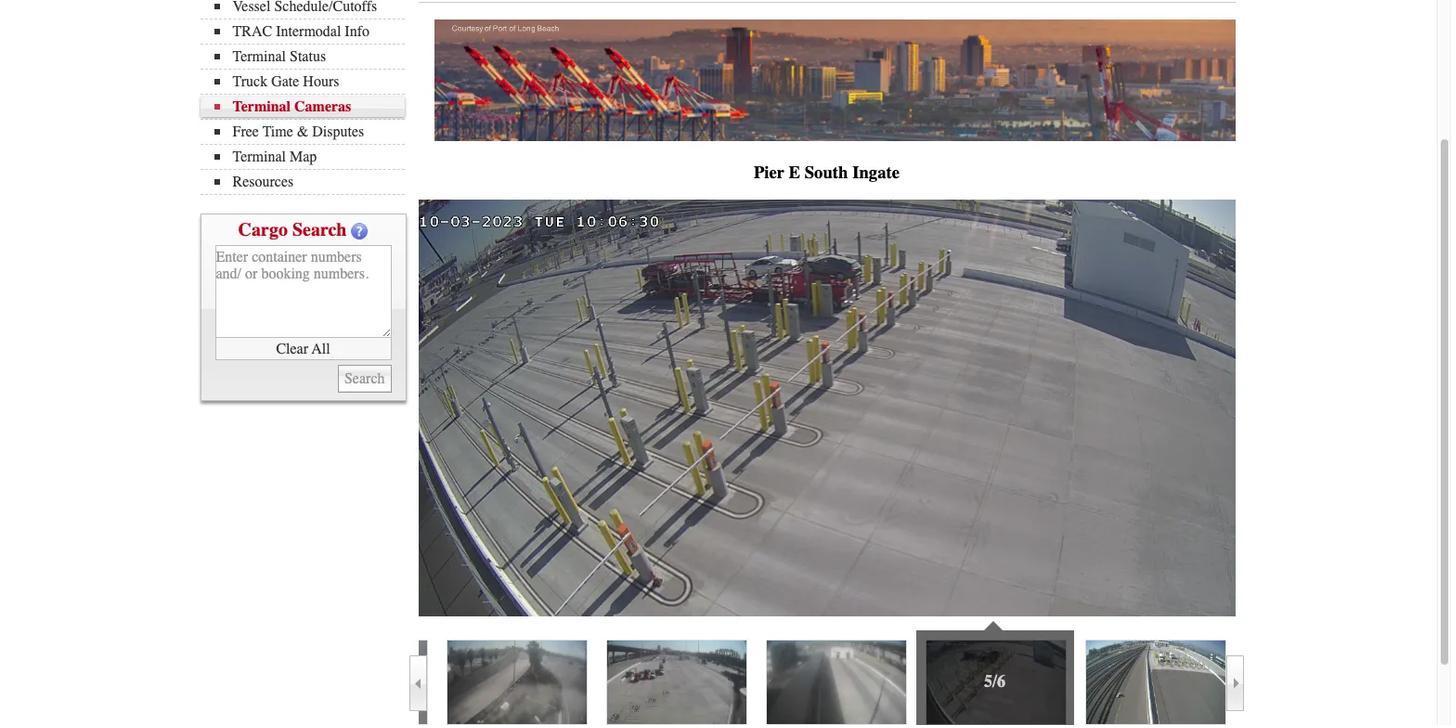 Task type: describe. For each thing, give the bounding box(es) containing it.
cargo search
[[238, 219, 347, 241]]

map
[[290, 149, 317, 165]]

truck gate hours link
[[214, 73, 404, 90]]

free
[[233, 124, 259, 140]]

clear all
[[276, 340, 330, 357]]

time
[[263, 124, 293, 140]]

trac intermodal info terminal status truck gate hours terminal cameras free time & disputes terminal map resources
[[233, 23, 370, 190]]

ingate
[[853, 162, 900, 183]]

3 terminal from the top
[[233, 149, 286, 165]]

&
[[297, 124, 309, 140]]

resources link
[[214, 174, 404, 190]]

5/6
[[984, 671, 1006, 692]]

pier e south ingate
[[754, 162, 900, 183]]

terminal map link
[[214, 149, 404, 165]]

hours
[[303, 73, 339, 90]]

info
[[345, 23, 370, 40]]

pier
[[754, 162, 785, 183]]

trac
[[233, 23, 272, 40]]

e
[[789, 162, 801, 183]]



Task type: locate. For each thing, give the bounding box(es) containing it.
free time & disputes link
[[214, 124, 404, 140]]

2 vertical spatial terminal
[[233, 149, 286, 165]]

terminal down truck
[[233, 98, 291, 115]]

2 terminal from the top
[[233, 98, 291, 115]]

search
[[292, 219, 347, 241]]

status
[[290, 48, 326, 65]]

menu bar containing trac intermodal info
[[200, 0, 414, 195]]

1 terminal from the top
[[233, 48, 286, 65]]

terminal
[[233, 48, 286, 65], [233, 98, 291, 115], [233, 149, 286, 165]]

1 vertical spatial terminal
[[233, 98, 291, 115]]

clear
[[276, 340, 308, 357]]

disputes
[[312, 124, 364, 140]]

south
[[805, 162, 848, 183]]

cargo
[[238, 219, 288, 241]]

menu bar
[[200, 0, 414, 195]]

all
[[312, 340, 330, 357]]

terminal cameras link
[[214, 98, 404, 115]]

resources
[[233, 174, 294, 190]]

clear all button
[[215, 338, 391, 360]]

None submit
[[338, 365, 391, 393]]

cameras
[[294, 98, 351, 115]]

terminal down trac
[[233, 48, 286, 65]]

0 vertical spatial terminal
[[233, 48, 286, 65]]

Enter container numbers and/ or booking numbers.  text field
[[215, 245, 391, 338]]

gate
[[271, 73, 299, 90]]

terminal up resources
[[233, 149, 286, 165]]

truck
[[233, 73, 268, 90]]

terminal status link
[[214, 48, 404, 65]]

trac intermodal info link
[[214, 23, 404, 40]]

intermodal
[[276, 23, 341, 40]]



Task type: vqa. For each thing, say whether or not it's contained in the screenshot.
menu bar containing TRAC Intermodal Info
yes



